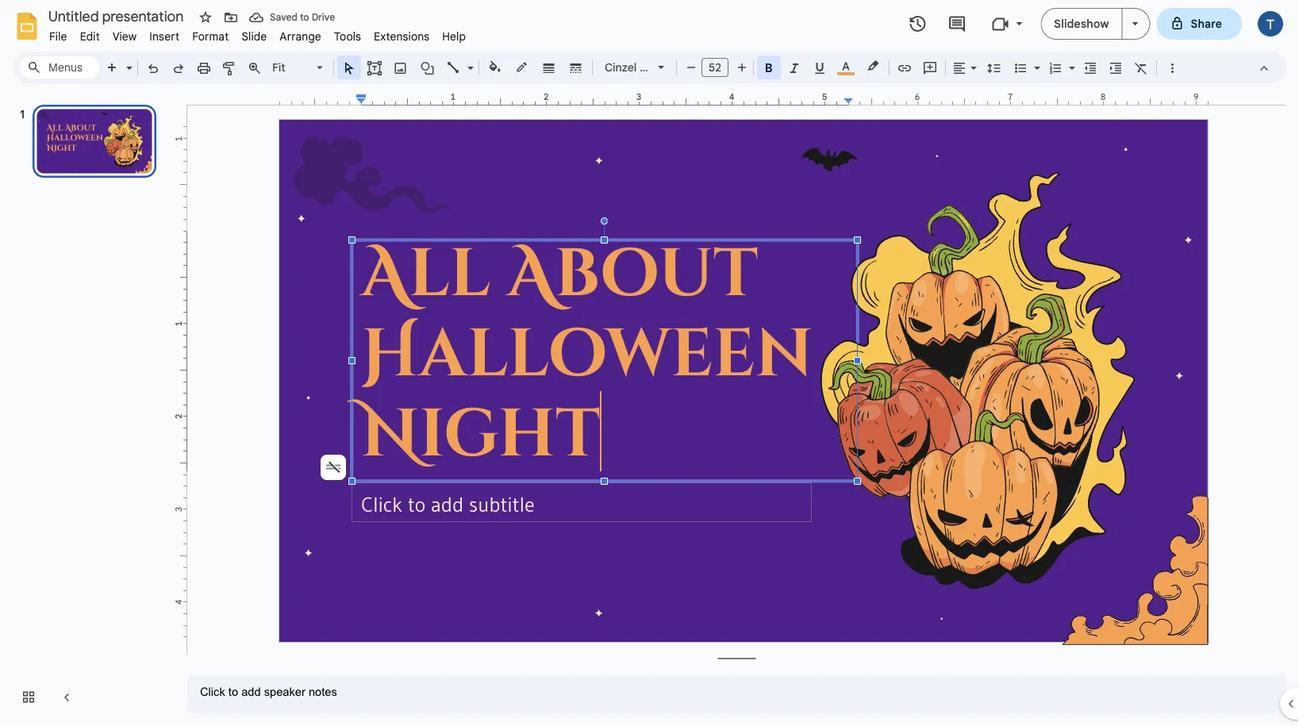 Task type: vqa. For each thing, say whether or not it's contained in the screenshot.
Pa
no



Task type: locate. For each thing, give the bounding box(es) containing it.
file menu item
[[43, 27, 74, 46]]

application
[[0, 0, 1300, 726]]

extensions
[[374, 29, 430, 43]]

main toolbar
[[98, 0, 1185, 616]]

numbered list menu image
[[1065, 57, 1076, 63]]

saved to drive button
[[245, 6, 339, 29]]

format
[[192, 29, 229, 43]]

line & paragraph spacing image
[[986, 56, 1004, 79]]

share button
[[1157, 8, 1243, 40]]

share
[[1191, 17, 1223, 31]]

view
[[113, 29, 137, 43]]

option
[[321, 455, 346, 480]]

file
[[49, 29, 67, 43]]

help menu item
[[436, 27, 472, 46]]

arrange menu item
[[273, 27, 328, 46]]

fill color: transparent image
[[486, 56, 505, 77]]

tools menu item
[[328, 27, 368, 46]]

menu bar
[[43, 21, 472, 47]]

format menu item
[[186, 27, 235, 46]]

saved to drive
[[270, 12, 335, 23]]

text color image
[[838, 56, 855, 75]]

left margin image
[[280, 93, 366, 105]]

menu bar containing file
[[43, 21, 472, 47]]

navigation
[[0, 90, 175, 726]]

view menu item
[[106, 27, 143, 46]]

Star checkbox
[[195, 6, 217, 29]]

border dash option
[[567, 56, 586, 79]]

Menus field
[[20, 56, 99, 79]]

extensions menu item
[[368, 27, 436, 46]]

menu bar inside menu bar banner
[[43, 21, 472, 47]]

Font size field
[[702, 58, 735, 81]]

insert image image
[[392, 56, 410, 79]]

help
[[442, 29, 466, 43]]



Task type: describe. For each thing, give the bounding box(es) containing it.
slide menu item
[[235, 27, 273, 46]]

border weight option
[[540, 56, 559, 79]]

arrange
[[280, 29, 321, 43]]

to
[[300, 12, 309, 23]]

edit
[[80, 29, 100, 43]]

drive
[[312, 12, 335, 23]]

Zoom field
[[268, 56, 330, 80]]

option inside application
[[321, 455, 346, 480]]

border color: transparent image
[[513, 56, 532, 77]]

Font size text field
[[703, 58, 728, 77]]

font list. cinzel decorative selected. option
[[605, 56, 649, 79]]

edit menu item
[[74, 27, 106, 46]]

do not autofit image
[[322, 457, 345, 479]]

slideshow
[[1055, 17, 1110, 31]]

insert
[[150, 29, 180, 43]]

highlight color image
[[865, 56, 882, 75]]

presentation options image
[[1133, 22, 1139, 25]]

Rename text field
[[43, 6, 193, 25]]

slide
[[242, 29, 267, 43]]

slideshow button
[[1041, 8, 1123, 40]]

new slide with layout image
[[122, 57, 133, 63]]

insert menu item
[[143, 27, 186, 46]]

Zoom text field
[[270, 56, 314, 79]]

saved
[[270, 12, 298, 23]]

application containing slideshow
[[0, 0, 1300, 726]]

shape image
[[419, 56, 437, 79]]

tools
[[334, 29, 361, 43]]

menu bar banner
[[0, 0, 1300, 726]]



